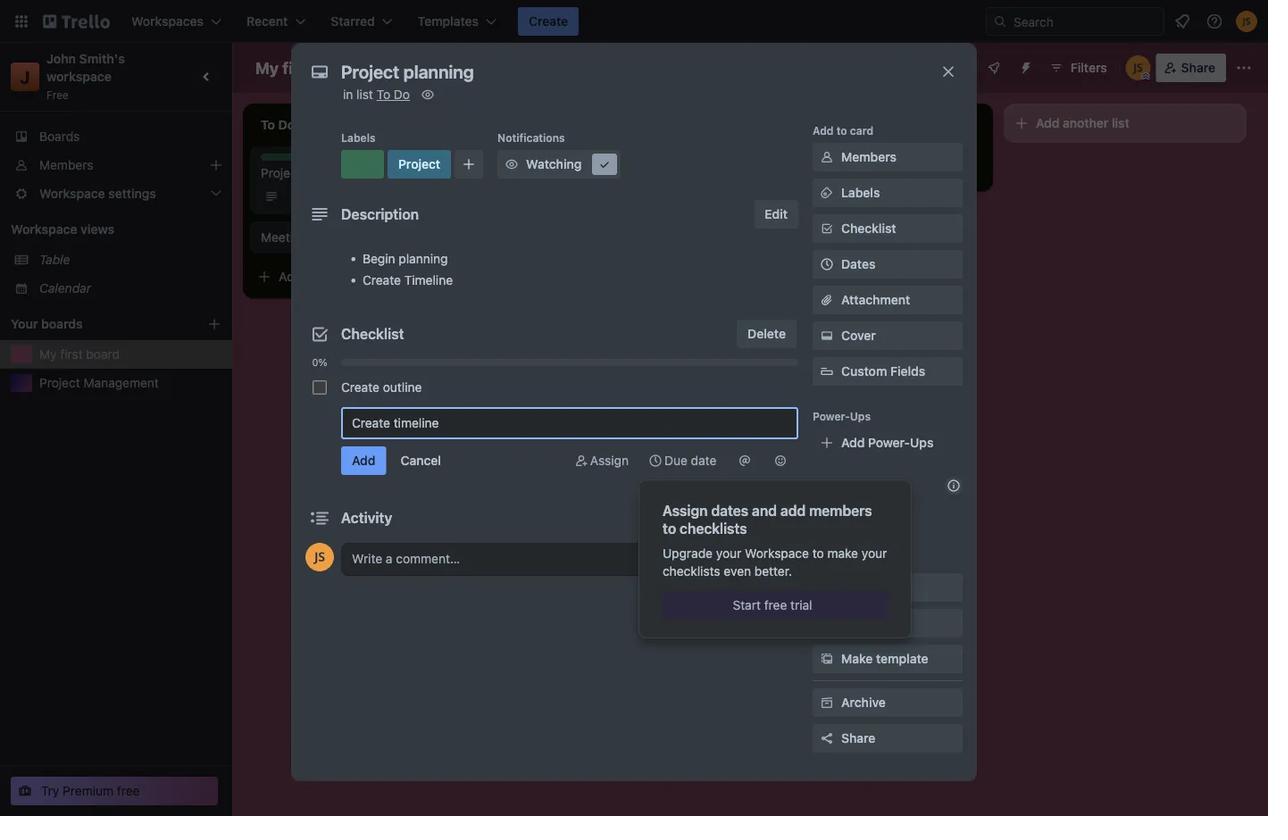 Task type: locate. For each thing, give the bounding box(es) containing it.
to left the make
[[813, 546, 824, 561]]

1 vertical spatial john smith (johnsmith38824343) image
[[306, 543, 334, 572]]

free inside button
[[765, 598, 787, 613]]

None text field
[[332, 55, 922, 88]]

color: green, title: none image up description
[[341, 150, 384, 179]]

1 horizontal spatial workspace
[[745, 546, 809, 561]]

to
[[377, 87, 391, 102]]

1 your from the left
[[716, 546, 742, 561]]

filters
[[1071, 60, 1108, 75]]

assign
[[590, 453, 629, 468], [663, 503, 708, 520]]

first inside text box
[[283, 58, 314, 77]]

project management link
[[39, 374, 222, 392]]

1 vertical spatial checklists
[[663, 564, 721, 579]]

button
[[868, 509, 908, 524]]

1 vertical spatial workspace
[[745, 546, 809, 561]]

sm image inside checklist link
[[818, 220, 836, 238]]

list inside add another list button
[[1112, 116, 1130, 130]]

0 vertical spatial board
[[318, 58, 363, 77]]

free
[[46, 88, 69, 101]]

workspace inside assign dates and add members to checklists upgrade your workspace to make your checklists even better.
[[745, 546, 809, 561]]

0 horizontal spatial list
[[357, 87, 373, 102]]

1 horizontal spatial ups
[[910, 436, 934, 450]]

sm image inside make template link
[[818, 650, 836, 668]]

color: sky, title: "project" element up description
[[388, 150, 451, 179]]

0 vertical spatial my first board
[[256, 58, 363, 77]]

add inside button
[[842, 509, 865, 524]]

power ups image
[[987, 61, 1001, 75]]

power- down custom
[[813, 410, 850, 423]]

1 vertical spatial assign
[[663, 503, 708, 520]]

checklists down 'dates'
[[680, 520, 747, 537]]

dates
[[711, 503, 749, 520]]

assign down add an item text field
[[590, 453, 629, 468]]

color: sky, title: "project" element up meeting
[[300, 154, 337, 167]]

1 horizontal spatial share
[[1182, 60, 1216, 75]]

sm image inside cover 'link'
[[818, 327, 836, 345]]

create
[[529, 14, 568, 29], [363, 273, 401, 288], [341, 380, 380, 395]]

add a card for the middle add a card button
[[532, 162, 596, 177]]

1 vertical spatial power-
[[868, 436, 910, 450]]

ups
[[850, 410, 871, 423], [910, 436, 934, 450]]

fields
[[891, 364, 926, 379]]

1 vertical spatial board
[[86, 347, 120, 362]]

0 horizontal spatial free
[[117, 784, 140, 799]]

meeting
[[261, 230, 308, 245]]

template
[[876, 652, 929, 666]]

sm image for members
[[818, 148, 836, 166]]

members link up labels "link"
[[813, 143, 963, 172]]

to up labels "link"
[[837, 124, 848, 137]]

a down notifications
[[559, 162, 566, 177]]

1 horizontal spatial first
[[283, 58, 314, 77]]

workspace up table
[[11, 222, 77, 237]]

labels inside "link"
[[842, 185, 880, 200]]

2 horizontal spatial to
[[837, 124, 848, 137]]

1 horizontal spatial board
[[318, 58, 363, 77]]

board up in
[[318, 58, 363, 77]]

sm image inside move link
[[818, 579, 836, 597]]

john smith (johnsmith38824343) image inside primary element
[[1236, 11, 1258, 32]]

1 horizontal spatial add a card
[[532, 162, 596, 177]]

assign left show
[[663, 503, 708, 520]]

1 vertical spatial share
[[842, 731, 876, 746]]

begin
[[363, 251, 395, 266]]

share button down archive link
[[813, 725, 963, 753]]

0 horizontal spatial your
[[716, 546, 742, 561]]

project inside 'element'
[[398, 157, 441, 172]]

labels up project planning "link"
[[341, 131, 376, 144]]

0 horizontal spatial add a card
[[279, 269, 342, 284]]

create for create
[[529, 14, 568, 29]]

0 horizontal spatial color: sky, title: "project" element
[[300, 154, 337, 167]]

1 horizontal spatial labels
[[842, 185, 880, 200]]

planning
[[305, 166, 354, 180], [399, 251, 448, 266]]

create button
[[518, 7, 579, 36]]

2 vertical spatial create
[[341, 380, 380, 395]]

planning for begin planning create timeline
[[399, 251, 448, 266]]

due
[[665, 453, 688, 468]]

sm image left copy
[[818, 615, 836, 633]]

color: sky, title: "project" element
[[388, 150, 451, 179], [300, 154, 337, 167]]

0 horizontal spatial john smith (johnsmith38824343) image
[[306, 543, 334, 572]]

members link
[[813, 143, 963, 172], [0, 151, 232, 180]]

open information menu image
[[1206, 13, 1224, 30]]

labels link
[[813, 179, 963, 207]]

delete
[[748, 327, 786, 341]]

0 horizontal spatial add a card button
[[250, 263, 450, 291]]

create inside button
[[529, 14, 568, 29]]

make
[[828, 546, 859, 561]]

0 vertical spatial power-
[[813, 410, 850, 423]]

assign inside assign dates and add members to checklists upgrade your workspace to make your checklists even better.
[[663, 503, 708, 520]]

first
[[283, 58, 314, 77], [60, 347, 83, 362]]

0 horizontal spatial workspace
[[11, 222, 77, 237]]

0 vertical spatial first
[[283, 58, 314, 77]]

0 horizontal spatial share button
[[813, 725, 963, 753]]

0 vertical spatial labels
[[341, 131, 376, 144]]

sm image inside assign link
[[573, 452, 590, 470]]

add another list
[[1036, 116, 1130, 130]]

1 vertical spatial to
[[663, 520, 676, 537]]

to
[[837, 124, 848, 137], [663, 520, 676, 537], [813, 546, 824, 561]]

archive link
[[813, 689, 963, 717]]

1 horizontal spatial power-
[[868, 436, 910, 450]]

your up even
[[716, 546, 742, 561]]

my first board link
[[39, 346, 222, 364]]

ups down fields in the top of the page
[[910, 436, 934, 450]]

labels
[[341, 131, 376, 144], [842, 185, 880, 200]]

my first board
[[256, 58, 363, 77], [39, 347, 120, 362]]

planning for project planning
[[305, 166, 354, 180]]

a down add to card
[[813, 162, 820, 177]]

checklists down upgrade
[[663, 564, 721, 579]]

in list to do
[[343, 87, 410, 102]]

1 vertical spatial labels
[[842, 185, 880, 200]]

sm image
[[818, 148, 836, 166], [818, 184, 836, 202], [818, 220, 836, 238], [818, 327, 836, 345], [573, 452, 590, 470], [647, 452, 665, 470], [818, 579, 836, 597], [818, 650, 836, 668], [818, 694, 836, 712]]

a for the middle add a card button
[[559, 162, 566, 177]]

2 vertical spatial to
[[813, 546, 824, 561]]

checklist up create outline
[[341, 326, 404, 343]]

1 horizontal spatial my first board
[[256, 58, 363, 77]]

0 horizontal spatial planning
[[305, 166, 354, 180]]

2 horizontal spatial add a card button
[[758, 155, 958, 184]]

share button down the 0 notifications image
[[1157, 54, 1227, 82]]

premium
[[63, 784, 114, 799]]

1 horizontal spatial assign
[[663, 503, 708, 520]]

Create outline checkbox
[[313, 381, 327, 395]]

Add an item text field
[[341, 407, 799, 440]]

add board image
[[207, 317, 222, 331]]

0 horizontal spatial labels
[[341, 131, 376, 144]]

checklist link
[[813, 214, 963, 243]]

checklists
[[680, 520, 747, 537], [663, 564, 721, 579]]

labels up checklist link
[[842, 185, 880, 200]]

my first board up in
[[256, 58, 363, 77]]

project for project management
[[39, 376, 80, 390]]

and
[[752, 503, 777, 520]]

add a card down add to card
[[786, 162, 850, 177]]

0 vertical spatial checklist
[[842, 221, 897, 236]]

0 vertical spatial assign
[[590, 453, 629, 468]]

create outline
[[341, 380, 422, 395]]

color: green, title: none image
[[341, 150, 384, 179], [261, 154, 297, 161]]

sm image inside copy link
[[818, 615, 836, 633]]

assign for assign dates and add members to checklists upgrade your workspace to make your checklists even better.
[[663, 503, 708, 520]]

1 horizontal spatial my
[[256, 58, 279, 77]]

0 vertical spatial planning
[[305, 166, 354, 180]]

your right the make
[[862, 546, 887, 561]]

primary element
[[0, 0, 1269, 43]]

1 vertical spatial free
[[117, 784, 140, 799]]

0 horizontal spatial members link
[[0, 151, 232, 180]]

workspace up better.
[[745, 546, 809, 561]]

add a card button
[[504, 155, 704, 184], [758, 155, 958, 184], [250, 263, 450, 291]]

1 vertical spatial first
[[60, 347, 83, 362]]

sm image inside archive link
[[818, 694, 836, 712]]

free inside button
[[117, 784, 140, 799]]

list right in
[[357, 87, 373, 102]]

0 vertical spatial ups
[[850, 410, 871, 423]]

add a card button down notifications
[[504, 155, 704, 184]]

checklist up the dates
[[842, 221, 897, 236]]

free left trial
[[765, 598, 787, 613]]

assign link
[[565, 447, 636, 475]]

1 vertical spatial my
[[39, 347, 57, 362]]

start
[[733, 598, 761, 613]]

list right another
[[1112, 116, 1130, 130]]

board up project management
[[86, 347, 120, 362]]

0 horizontal spatial ups
[[850, 410, 871, 423]]

free right premium
[[117, 784, 140, 799]]

j link
[[11, 63, 39, 91]]

custom fields button
[[813, 363, 963, 381]]

board
[[318, 58, 363, 77], [86, 347, 120, 362]]

sm image inside labels "link"
[[818, 184, 836, 202]]

move link
[[813, 574, 963, 602]]

sm image
[[419, 86, 437, 104], [503, 155, 521, 173], [596, 155, 614, 173], [736, 452, 754, 470], [772, 452, 790, 470], [818, 615, 836, 633]]

1 horizontal spatial list
[[1112, 116, 1130, 130]]

assign for assign
[[590, 453, 629, 468]]

add power-ups link
[[813, 429, 963, 457]]

add a card down notifications
[[532, 162, 596, 177]]

color: green, title: none image up project planning
[[261, 154, 297, 161]]

1 horizontal spatial checklist
[[842, 221, 897, 236]]

add a card button down meeting link
[[250, 263, 450, 291]]

planning inside begin planning create timeline
[[399, 251, 448, 266]]

share down 'archive'
[[842, 731, 876, 746]]

1 horizontal spatial share button
[[1157, 54, 1227, 82]]

None submit
[[341, 447, 386, 475]]

make
[[842, 652, 873, 666]]

boards
[[39, 129, 80, 144]]

edit button
[[754, 200, 799, 229]]

0 horizontal spatial my first board
[[39, 347, 120, 362]]

0 vertical spatial list
[[357, 87, 373, 102]]

0 horizontal spatial assign
[[590, 453, 629, 468]]

0 vertical spatial john smith (johnsmith38824343) image
[[1236, 11, 1258, 32]]

automation
[[813, 482, 874, 494]]

0 horizontal spatial share
[[842, 731, 876, 746]]

create from template… image
[[965, 163, 979, 177]]

checklist
[[842, 221, 897, 236], [341, 326, 404, 343]]

0 vertical spatial my
[[256, 58, 279, 77]]

planning inside "link"
[[305, 166, 354, 180]]

0 horizontal spatial my
[[39, 347, 57, 362]]

members link down boards
[[0, 151, 232, 180]]

in
[[343, 87, 353, 102]]

1 vertical spatial list
[[1112, 116, 1130, 130]]

Search field
[[1008, 8, 1164, 35]]

0 vertical spatial free
[[765, 598, 787, 613]]

a down meeting
[[306, 269, 313, 284]]

workspace
[[11, 222, 77, 237], [745, 546, 809, 561]]

0 horizontal spatial power-
[[813, 410, 850, 423]]

project for color: sky, title: "project" 'element' to the right
[[398, 157, 441, 172]]

attachment button
[[813, 286, 963, 314]]

0 horizontal spatial checklist
[[341, 326, 404, 343]]

add a card for the left add a card button
[[279, 269, 342, 284]]

0 vertical spatial checklists
[[680, 520, 747, 537]]

share for the topmost share button
[[1182, 60, 1216, 75]]

project
[[300, 155, 337, 167], [398, 157, 441, 172], [261, 166, 302, 180], [39, 376, 80, 390]]

power-
[[813, 410, 850, 423], [868, 436, 910, 450]]

power-ups
[[813, 410, 871, 423]]

2 horizontal spatial a
[[813, 162, 820, 177]]

to up upgrade
[[663, 520, 676, 537]]

members down add to card
[[842, 150, 897, 164]]

meeting link
[[261, 229, 468, 247]]

1 vertical spatial checklist
[[341, 326, 404, 343]]

planning up description
[[305, 166, 354, 180]]

members
[[842, 150, 897, 164], [39, 158, 93, 172]]

add a card down meeting
[[279, 269, 342, 284]]

planning up timeline
[[399, 251, 448, 266]]

views
[[80, 222, 114, 237]]

card
[[850, 124, 874, 137], [570, 162, 596, 177], [823, 162, 850, 177], [316, 269, 342, 284]]

add a card
[[532, 162, 596, 177], [786, 162, 850, 177], [279, 269, 342, 284]]

0 vertical spatial create
[[529, 14, 568, 29]]

power- down "power-ups"
[[868, 436, 910, 450]]

1 vertical spatial create
[[363, 273, 401, 288]]

1 vertical spatial planning
[[399, 251, 448, 266]]

1 horizontal spatial your
[[862, 546, 887, 561]]

workspace
[[46, 69, 112, 84]]

smith's
[[79, 51, 125, 66]]

john smith (johnsmith38824343) image
[[1236, 11, 1258, 32], [306, 543, 334, 572]]

1 horizontal spatial a
[[559, 162, 566, 177]]

sm image inside 'members' link
[[818, 148, 836, 166]]

0 vertical spatial share
[[1182, 60, 1216, 75]]

my first board down your boards with 2 items element
[[39, 347, 120, 362]]

calendar link
[[39, 280, 222, 298]]

ups up add power-ups
[[850, 410, 871, 423]]

share left 'show menu' icon
[[1182, 60, 1216, 75]]

1 horizontal spatial planning
[[399, 251, 448, 266]]

1 horizontal spatial free
[[765, 598, 787, 613]]

add a card button down add to card
[[758, 155, 958, 184]]

add
[[1036, 116, 1060, 130], [813, 124, 834, 137], [532, 162, 556, 177], [786, 162, 810, 177], [279, 269, 302, 284], [842, 436, 865, 450], [842, 509, 865, 524]]

1 horizontal spatial john smith (johnsmith38824343) image
[[1236, 11, 1258, 32]]

share for bottommost share button
[[842, 731, 876, 746]]

members down boards
[[39, 158, 93, 172]]

0 horizontal spatial a
[[306, 269, 313, 284]]

members
[[810, 503, 873, 520]]

cover link
[[813, 322, 963, 350]]

my inside my first board link
[[39, 347, 57, 362]]

my
[[256, 58, 279, 77], [39, 347, 57, 362]]

project inside "link"
[[261, 166, 302, 180]]



Task type: describe. For each thing, give the bounding box(es) containing it.
star or unstar board image
[[382, 61, 397, 75]]

delete link
[[737, 320, 797, 348]]

board link
[[440, 54, 516, 82]]

copy
[[842, 616, 872, 631]]

activity
[[341, 510, 393, 527]]

cover
[[842, 328, 876, 343]]

make template
[[842, 652, 929, 666]]

0 horizontal spatial to
[[663, 520, 676, 537]]

due date link
[[640, 447, 725, 475]]

sm image for move
[[818, 579, 836, 597]]

begin planning create timeline
[[363, 251, 453, 288]]

1 horizontal spatial to
[[813, 546, 824, 561]]

sm image up add
[[772, 452, 790, 470]]

a for the left add a card button
[[306, 269, 313, 284]]

add button button
[[813, 502, 963, 531]]

my inside my first board text box
[[256, 58, 279, 77]]

add button
[[842, 509, 908, 524]]

Write a comment text field
[[341, 543, 799, 575]]

custom fields
[[842, 364, 926, 379]]

sm image right 'watching'
[[596, 155, 614, 173]]

board
[[470, 60, 505, 75]]

upgrade
[[663, 546, 713, 561]]

show
[[711, 511, 744, 525]]

john smith (johnsmith38824343) image
[[1126, 55, 1151, 80]]

0 notifications image
[[1172, 11, 1194, 32]]

sm image for cover
[[818, 327, 836, 345]]

start free trial
[[733, 598, 813, 613]]

custom
[[842, 364, 887, 379]]

add
[[781, 503, 806, 520]]

Board name text field
[[247, 54, 372, 82]]

your
[[11, 317, 38, 331]]

search image
[[993, 14, 1008, 29]]

start free trial button
[[663, 591, 888, 620]]

due date
[[665, 453, 717, 468]]

1 horizontal spatial members link
[[813, 143, 963, 172]]

cancel
[[401, 453, 441, 468]]

dates button
[[813, 250, 963, 279]]

1 vertical spatial share button
[[813, 725, 963, 753]]

create inside begin planning create timeline
[[363, 273, 401, 288]]

1 horizontal spatial add a card button
[[504, 155, 704, 184]]

project for left color: sky, title: "project" 'element'
[[300, 155, 337, 167]]

sm image inside due date link
[[647, 452, 665, 470]]

management
[[84, 376, 159, 390]]

details
[[747, 511, 786, 525]]

make template link
[[813, 645, 963, 674]]

table link
[[39, 251, 222, 269]]

your boards
[[11, 317, 83, 331]]

move
[[842, 580, 873, 595]]

dates
[[842, 257, 876, 272]]

0 horizontal spatial board
[[86, 347, 120, 362]]

sm image for make template
[[818, 650, 836, 668]]

1 horizontal spatial color: green, title: none image
[[341, 150, 384, 179]]

watching button
[[498, 150, 621, 179]]

john smith's workspace link
[[46, 51, 128, 84]]

project for project planning
[[261, 166, 302, 180]]

add to card
[[813, 124, 874, 137]]

board inside text box
[[318, 58, 363, 77]]

workspace visible image
[[415, 61, 429, 75]]

0 vertical spatial to
[[837, 124, 848, 137]]

your boards with 2 items element
[[11, 314, 180, 335]]

another
[[1063, 116, 1109, 130]]

try
[[41, 784, 59, 799]]

2 horizontal spatial add a card
[[786, 162, 850, 177]]

to do link
[[377, 87, 410, 102]]

sm image for labels
[[818, 184, 836, 202]]

notifications
[[498, 131, 565, 144]]

john
[[46, 51, 76, 66]]

2 your from the left
[[862, 546, 887, 561]]

project planning link
[[261, 164, 468, 182]]

table
[[39, 252, 70, 267]]

add inside button
[[1036, 116, 1060, 130]]

copy link
[[813, 609, 963, 638]]

cancel link
[[390, 447, 452, 475]]

assign dates and add members to checklists upgrade your workspace to make your checklists even better.
[[663, 503, 887, 579]]

show details link
[[700, 504, 797, 532]]

create for create outline
[[341, 380, 380, 395]]

show details
[[711, 511, 786, 525]]

0 vertical spatial share button
[[1157, 54, 1227, 82]]

trial
[[791, 598, 813, 613]]

boards
[[41, 317, 83, 331]]

sm image right date
[[736, 452, 754, 470]]

project planning
[[261, 166, 354, 180]]

attachment
[[842, 293, 911, 307]]

sm image for checklist
[[818, 220, 836, 238]]

watching
[[526, 157, 582, 172]]

sm image right do
[[419, 86, 437, 104]]

0 horizontal spatial first
[[60, 347, 83, 362]]

calendar
[[39, 281, 91, 296]]

edit
[[765, 207, 788, 222]]

j
[[20, 66, 30, 87]]

project management
[[39, 376, 159, 390]]

try premium free button
[[11, 777, 218, 806]]

even
[[724, 564, 751, 579]]

0 horizontal spatial members
[[39, 158, 93, 172]]

0 horizontal spatial color: green, title: none image
[[261, 154, 297, 161]]

actions
[[813, 555, 853, 567]]

date
[[691, 453, 717, 468]]

1 vertical spatial ups
[[910, 436, 934, 450]]

workspace views
[[11, 222, 114, 237]]

1 horizontal spatial members
[[842, 150, 897, 164]]

try premium free
[[41, 784, 140, 799]]

better.
[[755, 564, 793, 579]]

0%
[[312, 357, 328, 369]]

0 vertical spatial workspace
[[11, 222, 77, 237]]

sm image down notifications
[[503, 155, 521, 173]]

do
[[394, 87, 410, 102]]

1 horizontal spatial color: sky, title: "project" element
[[388, 150, 451, 179]]

show menu image
[[1236, 59, 1253, 77]]

archive
[[842, 696, 886, 710]]

automation image
[[1012, 54, 1037, 79]]

add power-ups
[[842, 436, 934, 450]]

john smith's workspace free
[[46, 51, 128, 101]]

1 vertical spatial my first board
[[39, 347, 120, 362]]

sm image for archive
[[818, 694, 836, 712]]

my first board inside text box
[[256, 58, 363, 77]]

description
[[341, 206, 419, 223]]



Task type: vqa. For each thing, say whether or not it's contained in the screenshot.
right "A"
yes



